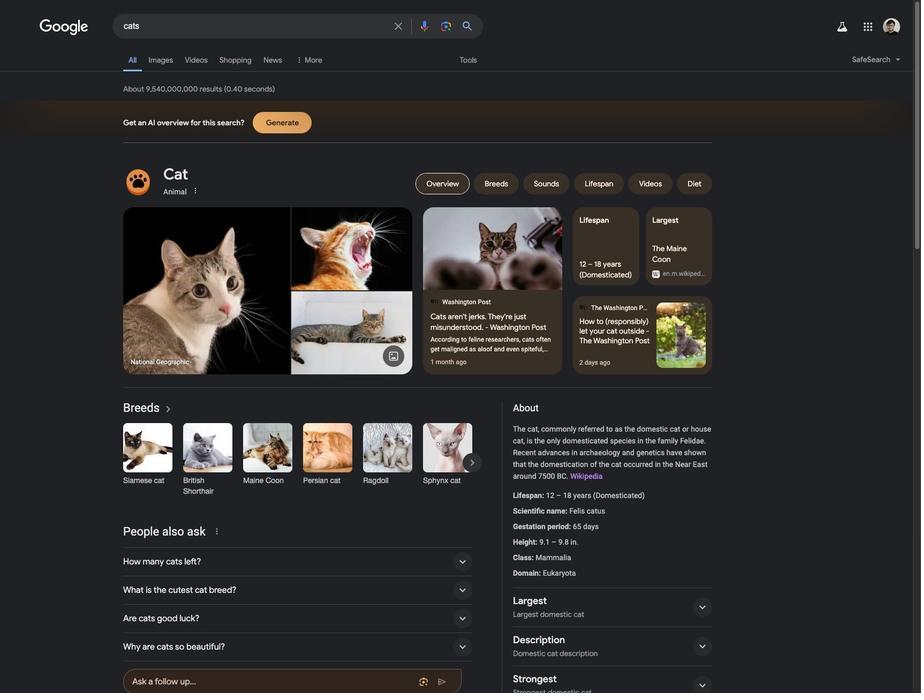 Task type: locate. For each thing, give the bounding box(es) containing it.
4 tab from the left
[[574, 173, 624, 195]]

0 vertical spatial web result image image
[[423, 207, 563, 290]]

tab list
[[123, 166, 713, 198]]

cat - wikipedia image
[[291, 291, 413, 375]]

navigation
[[0, 47, 914, 78]]

tab
[[416, 173, 470, 195], [474, 173, 519, 195], [524, 173, 570, 195], [574, 173, 624, 195], [629, 173, 673, 195], [677, 173, 713, 195]]

list
[[123, 423, 811, 502]]

2 tab from the left
[[474, 173, 519, 195]]

more options image
[[190, 185, 201, 196]]

web result image image
[[423, 207, 563, 290], [657, 303, 706, 368]]

0 horizontal spatial web result image image
[[423, 207, 563, 290]]

None search field
[[0, 13, 483, 39]]

send image
[[438, 677, 447, 687]]

heading
[[163, 165, 188, 184], [513, 402, 713, 415], [123, 475, 173, 486], [183, 475, 233, 497], [243, 475, 293, 486], [303, 475, 353, 486], [363, 475, 413, 486], [423, 475, 473, 486]]

1 horizontal spatial web result image image
[[657, 303, 706, 368]]

search by voice image
[[418, 20, 431, 33]]



Task type: vqa. For each thing, say whether or not it's contained in the screenshot.
$318
no



Task type: describe. For each thing, give the bounding box(es) containing it.
domestic cat image
[[123, 207, 290, 375]]

more options image
[[191, 186, 200, 195]]

search labs image
[[836, 20, 849, 33]]

6 tab from the left
[[677, 173, 713, 195]]

3 tab from the left
[[524, 173, 570, 195]]

Ask a follow up... text field
[[132, 672, 414, 693]]

5 tab from the left
[[629, 173, 673, 195]]

1 tab from the left
[[416, 173, 470, 195]]

google image
[[40, 19, 89, 35]]

Search text field
[[124, 20, 386, 34]]

cat | breeds, origins, history, body types, senses, behavior ... image
[[291, 207, 413, 290]]

search by image image
[[440, 20, 453, 33]]

1 vertical spatial web result image image
[[657, 303, 706, 368]]



